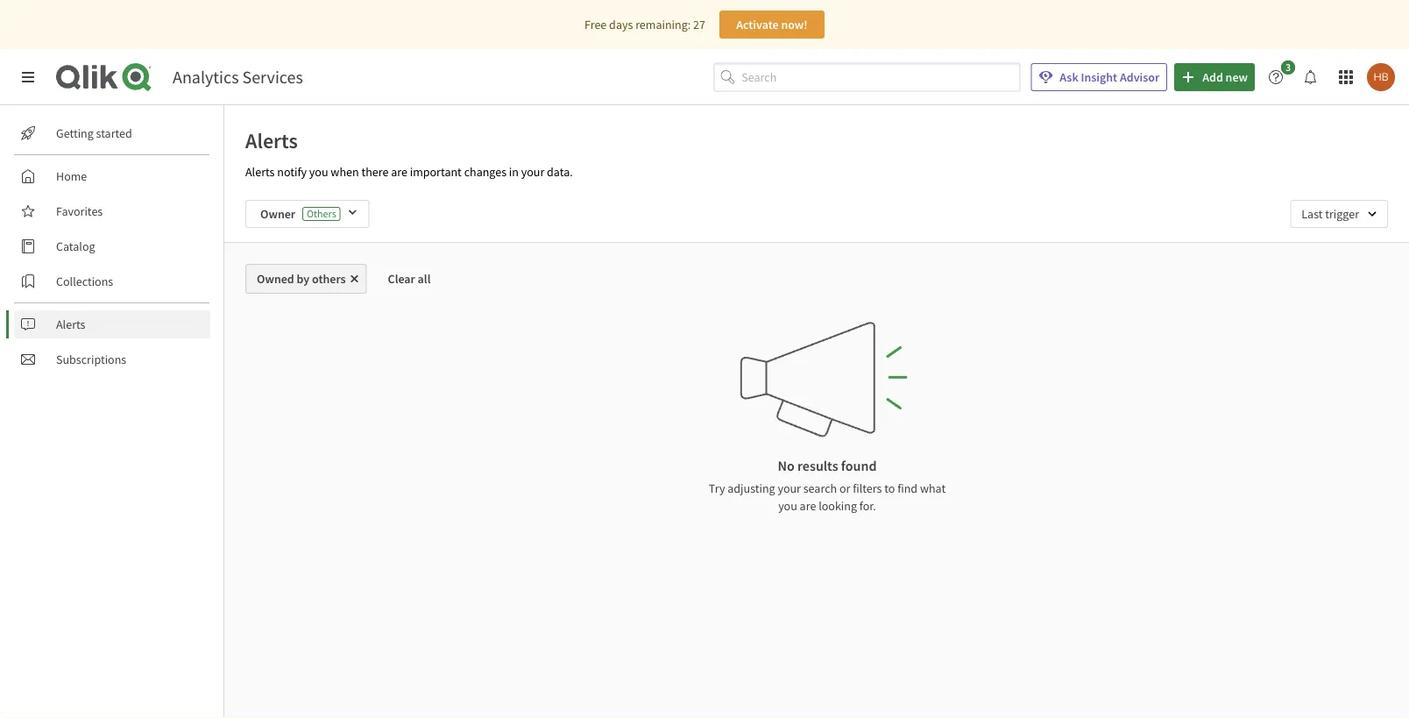 Task type: locate. For each thing, give the bounding box(es) containing it.
your
[[521, 164, 545, 180], [778, 480, 801, 496]]

alerts
[[245, 127, 298, 153], [245, 164, 275, 180], [56, 317, 85, 332]]

clear all
[[388, 271, 431, 287]]

1 vertical spatial alerts
[[245, 164, 275, 180]]

add
[[1203, 69, 1224, 85]]

navigation pane element
[[0, 112, 224, 381]]

getting
[[56, 125, 94, 141]]

1 horizontal spatial your
[[778, 480, 801, 496]]

27
[[694, 17, 706, 32]]

no
[[778, 457, 795, 474]]

you left when
[[309, 164, 328, 180]]

services
[[242, 66, 303, 88]]

last
[[1302, 206, 1323, 222]]

you inside no results found try adjusting your search or filters to find what you are looking for.
[[779, 498, 798, 514]]

in
[[509, 164, 519, 180]]

are right the there
[[391, 164, 408, 180]]

alerts link
[[14, 310, 210, 338]]

subscriptions
[[56, 352, 126, 367]]

0 vertical spatial your
[[521, 164, 545, 180]]

ask insight advisor button
[[1031, 63, 1168, 91]]

adjusting
[[728, 480, 776, 496]]

catalog
[[56, 238, 95, 254]]

try
[[709, 480, 725, 496]]

1 horizontal spatial you
[[779, 498, 798, 514]]

all
[[418, 271, 431, 287]]

0 vertical spatial are
[[391, 164, 408, 180]]

looking
[[819, 498, 857, 514]]

0 vertical spatial alerts
[[245, 127, 298, 153]]

no results found try adjusting your search or filters to find what you are looking for.
[[709, 457, 946, 514]]

or
[[840, 480, 851, 496]]

you down no
[[779, 498, 798, 514]]

now!
[[782, 17, 808, 32]]

you
[[309, 164, 328, 180], [779, 498, 798, 514]]

1 vertical spatial are
[[800, 498, 817, 514]]

owner
[[260, 206, 296, 222]]

remaining:
[[636, 17, 691, 32]]

1 vertical spatial your
[[778, 480, 801, 496]]

your inside no results found try adjusting your search or filters to find what you are looking for.
[[778, 480, 801, 496]]

collections
[[56, 274, 113, 289]]

home
[[56, 168, 87, 184]]

are
[[391, 164, 408, 180], [800, 498, 817, 514]]

1 vertical spatial you
[[779, 498, 798, 514]]

by
[[297, 271, 310, 287]]

days
[[609, 17, 633, 32]]

your down no
[[778, 480, 801, 496]]

alerts left notify
[[245, 164, 275, 180]]

activate
[[737, 17, 779, 32]]

others
[[312, 271, 346, 287]]

2 vertical spatial alerts
[[56, 317, 85, 332]]

your right in
[[521, 164, 545, 180]]

alerts up subscriptions
[[56, 317, 85, 332]]

are down search
[[800, 498, 817, 514]]

0 vertical spatial you
[[309, 164, 328, 180]]

3
[[1286, 60, 1292, 74]]

insight
[[1081, 69, 1118, 85]]

analytics
[[173, 66, 239, 88]]

1 horizontal spatial are
[[800, 498, 817, 514]]

important
[[410, 164, 462, 180]]

notify
[[277, 164, 307, 180]]

ask
[[1060, 69, 1079, 85]]

results
[[798, 457, 839, 474]]

0 horizontal spatial are
[[391, 164, 408, 180]]

owned
[[257, 271, 294, 287]]

filters
[[853, 480, 882, 496]]

alerts up notify
[[245, 127, 298, 153]]



Task type: describe. For each thing, give the bounding box(es) containing it.
Last trigger field
[[1291, 200, 1389, 228]]

subscriptions link
[[14, 345, 210, 373]]

search
[[804, 480, 837, 496]]

changes
[[464, 164, 507, 180]]

started
[[96, 125, 132, 141]]

found
[[842, 457, 877, 474]]

free days remaining: 27
[[585, 17, 706, 32]]

close sidebar menu image
[[21, 70, 35, 84]]

ask insight advisor
[[1060, 69, 1160, 85]]

owned by others button
[[245, 264, 367, 294]]

free
[[585, 17, 607, 32]]

add new
[[1203, 69, 1248, 85]]

favorites
[[56, 203, 103, 219]]

searchbar element
[[714, 63, 1021, 91]]

alerts notify you when there are important changes in your data.
[[245, 164, 573, 180]]

clear all button
[[374, 264, 445, 294]]

last trigger
[[1302, 206, 1360, 222]]

owned by others
[[257, 271, 346, 287]]

new
[[1226, 69, 1248, 85]]

collections link
[[14, 267, 210, 295]]

find
[[898, 480, 918, 496]]

0 horizontal spatial you
[[309, 164, 328, 180]]

3 button
[[1263, 60, 1301, 91]]

data.
[[547, 164, 573, 180]]

are inside no results found try adjusting your search or filters to find what you are looking for.
[[800, 498, 817, 514]]

getting started
[[56, 125, 132, 141]]

alerts inside navigation pane element
[[56, 317, 85, 332]]

clear
[[388, 271, 415, 287]]

getting started link
[[14, 119, 210, 147]]

to
[[885, 480, 895, 496]]

add new button
[[1175, 63, 1256, 91]]

favorites link
[[14, 197, 210, 225]]

filters region
[[224, 186, 1410, 242]]

others
[[307, 207, 336, 221]]

advisor
[[1120, 69, 1160, 85]]

for.
[[860, 498, 877, 514]]

catalog link
[[14, 232, 210, 260]]

analytics services element
[[173, 66, 303, 88]]

Search text field
[[742, 63, 1021, 91]]

activate now!
[[737, 17, 808, 32]]

what
[[921, 480, 946, 496]]

activate now! link
[[720, 11, 825, 39]]

0 horizontal spatial your
[[521, 164, 545, 180]]

there
[[362, 164, 389, 180]]

analytics services
[[173, 66, 303, 88]]

home link
[[14, 162, 210, 190]]

when
[[331, 164, 359, 180]]

howard brown image
[[1368, 63, 1396, 91]]

trigger
[[1326, 206, 1360, 222]]



Task type: vqa. For each thing, say whether or not it's contained in the screenshot.
Anyone within the Owner option group
no



